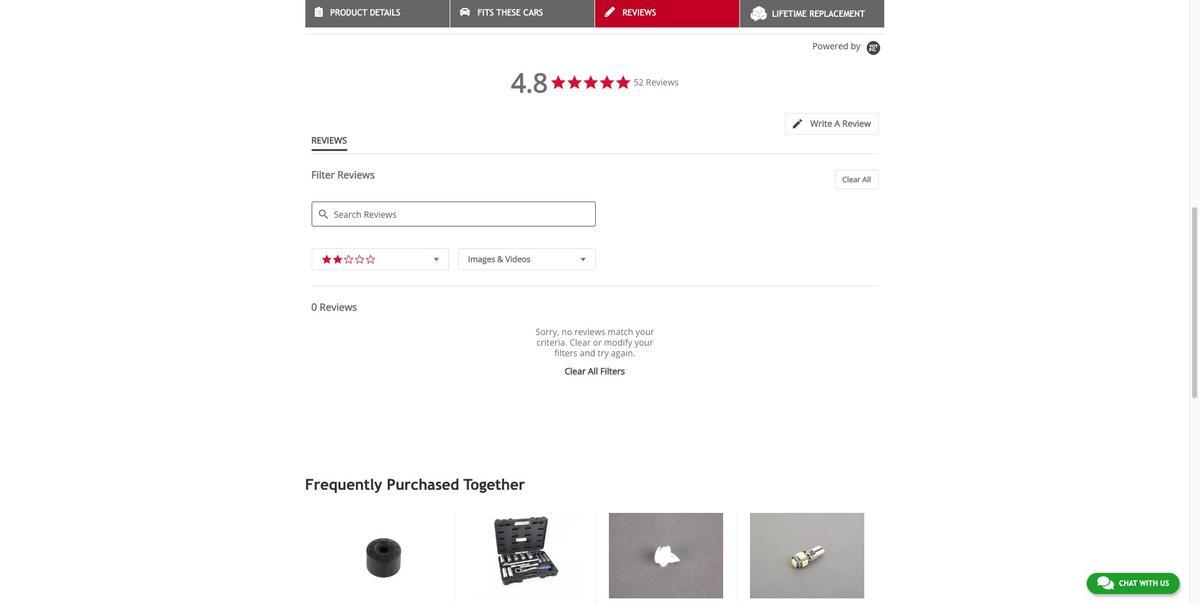 Task type: locate. For each thing, give the bounding box(es) containing it.
1 horizontal spatial empty star image
[[365, 252, 376, 265]]

magnifying glass image
[[319, 210, 328, 219]]

1 down triangle image from the left
[[431, 253, 442, 266]]

4.8
[[511, 64, 548, 100]]

lifetime replacement link
[[740, 0, 884, 27]]

replacement
[[810, 9, 865, 19]]

Search Reviews search field
[[311, 202, 596, 227]]

0 vertical spatial all
[[863, 174, 871, 185]]

clear down review
[[843, 174, 861, 185]]

us
[[1161, 580, 1170, 589]]

product details
[[330, 7, 401, 17]]

clear all button
[[835, 170, 879, 189]]

fits these cars link
[[450, 0, 594, 27]]

0 vertical spatial clear
[[843, 174, 861, 185]]

your
[[636, 326, 654, 338], [635, 337, 654, 349]]

product details link
[[305, 0, 450, 27]]

images & videos
[[468, 254, 531, 265]]

all down and
[[588, 366, 598, 377]]

by
[[851, 40, 861, 52]]

your right 'match'
[[636, 326, 654, 338]]

empty star image
[[354, 252, 365, 265]]

clear all filters link
[[559, 366, 631, 377]]

filters
[[601, 366, 625, 377]]

frequently
[[305, 476, 382, 494]]

Rating Filter field
[[311, 249, 449, 271]]

2 down triangle image from the left
[[578, 253, 589, 266]]

0
[[311, 301, 317, 314]]

all down review
[[863, 174, 871, 185]]

1 empty star image from the left
[[343, 252, 354, 265]]

empty star image right star icon
[[365, 252, 376, 265]]

all inside sorry, no reviews match your criteria. clear or modify your filters and try again. clear all filters
[[588, 366, 598, 377]]

fits
[[478, 7, 494, 17]]

empty star image
[[343, 252, 354, 265], [365, 252, 376, 265]]

0 horizontal spatial down triangle image
[[431, 253, 442, 266]]

down triangle image
[[431, 253, 442, 266], [578, 253, 589, 266]]

these
[[497, 7, 521, 17]]

all
[[863, 174, 871, 185], [588, 366, 598, 377]]

t10 wedge base white led bulb - no collar - canbus - priced each image
[[750, 513, 864, 599]]

write a review button
[[786, 113, 879, 135]]

1 horizontal spatial down triangle image
[[578, 253, 589, 266]]

4.8 star rating element
[[511, 64, 548, 100]]

criteria.
[[537, 337, 568, 349]]

2 empty star image from the left
[[365, 252, 376, 265]]

clear down filters
[[565, 366, 586, 377]]

Images & Videos Filter field
[[458, 249, 596, 271]]

52
[[634, 76, 644, 88]]

together
[[464, 476, 525, 494]]

reviews for 52 reviews
[[646, 76, 679, 88]]

reviews for 0 reviews
[[320, 301, 357, 314]]

0 horizontal spatial empty star image
[[343, 252, 354, 265]]

1 horizontal spatial all
[[863, 174, 871, 185]]

empty star image right star image
[[343, 252, 354, 265]]

reviews
[[623, 7, 656, 17], [305, 9, 353, 24], [646, 76, 679, 88], [338, 168, 375, 182], [320, 301, 357, 314]]

reviews
[[575, 326, 606, 338]]

reviews inside 'heading'
[[338, 168, 375, 182]]

your right modify
[[635, 337, 654, 349]]

filters
[[555, 347, 578, 359]]

write no frame image
[[793, 119, 809, 129]]

lifetime
[[773, 9, 807, 19]]

details
[[370, 7, 401, 17]]

purchased
[[387, 476, 459, 494]]

clear
[[843, 174, 861, 185], [570, 337, 591, 349], [565, 366, 586, 377]]

0 horizontal spatial all
[[588, 366, 598, 377]]

sorry,
[[536, 326, 560, 338]]

clear left or
[[570, 337, 591, 349]]

1 vertical spatial all
[[588, 366, 598, 377]]

write a review
[[811, 118, 871, 129]]

with
[[1140, 580, 1158, 589]]



Task type: vqa. For each thing, say whether or not it's contained in the screenshot.
the If within the Some products offered by ECS Tuning may have a core charge deposit that is required during the initial purchase. In some cases, ECS Tuning is unaware of a core charge until after a product has been ordered. If a core charge is required after the product has been ordered, ECS Tuning may contact the customer to inform them of the core charge. Core charges are usually combined with the initial cost of the product purchased and you may qualify for a core refund if the product is returned. Please contact a Customer Service Representative to obtain an RMA number.
no



Task type: describe. For each thing, give the bounding box(es) containing it.
write
[[811, 118, 833, 129]]

comments image
[[1098, 576, 1115, 591]]

chat with us
[[1120, 580, 1170, 589]]

chat
[[1120, 580, 1138, 589]]

try
[[598, 347, 609, 359]]

down triangle image inside rating filter field
[[431, 253, 442, 266]]

star image
[[321, 252, 332, 265]]

0 reviews
[[311, 301, 357, 314]]

match
[[608, 326, 634, 338]]

chat with us link
[[1087, 574, 1180, 595]]

sorry, no reviews match your criteria. clear or modify your filters and try again. clear all filters
[[536, 326, 654, 377]]

or
[[593, 337, 602, 349]]

a
[[835, 118, 840, 129]]

powered
[[813, 40, 849, 52]]

fits these cars
[[478, 7, 543, 17]]

powered by
[[813, 40, 863, 52]]

52 reviews
[[634, 76, 679, 88]]

images
[[468, 254, 495, 265]]

reviews
[[311, 134, 347, 146]]

reviews for filter reviews
[[338, 168, 375, 182]]

clear all
[[843, 174, 871, 185]]

product
[[330, 7, 367, 17]]

reviews link
[[595, 0, 739, 27]]

lifetime replacement
[[773, 9, 865, 19]]

all inside button
[[863, 174, 871, 185]]

1 vertical spatial clear
[[570, 337, 591, 349]]

filter
[[311, 168, 335, 182]]

modify
[[604, 337, 633, 349]]

review
[[843, 118, 871, 129]]

no
[[562, 326, 573, 338]]

&
[[498, 254, 503, 265]]

down triangle image inside images & videos field
[[578, 253, 589, 266]]

again.
[[611, 347, 636, 359]]

filter reviews heading
[[311, 168, 879, 193]]

schwaben shock and strut removal set image
[[468, 513, 582, 599]]

filter reviews
[[311, 168, 375, 182]]

powered by link
[[813, 40, 885, 56]]

trim panel clip - priced each image
[[609, 513, 723, 599]]

and
[[580, 347, 596, 359]]

cars
[[524, 7, 543, 17]]

star image
[[332, 252, 343, 265]]

17mm lug bolt cap - priced each image
[[326, 513, 441, 599]]

clear inside button
[[843, 174, 861, 185]]

videos
[[506, 254, 531, 265]]

frequently purchased together
[[305, 476, 525, 494]]

2 vertical spatial clear
[[565, 366, 586, 377]]



